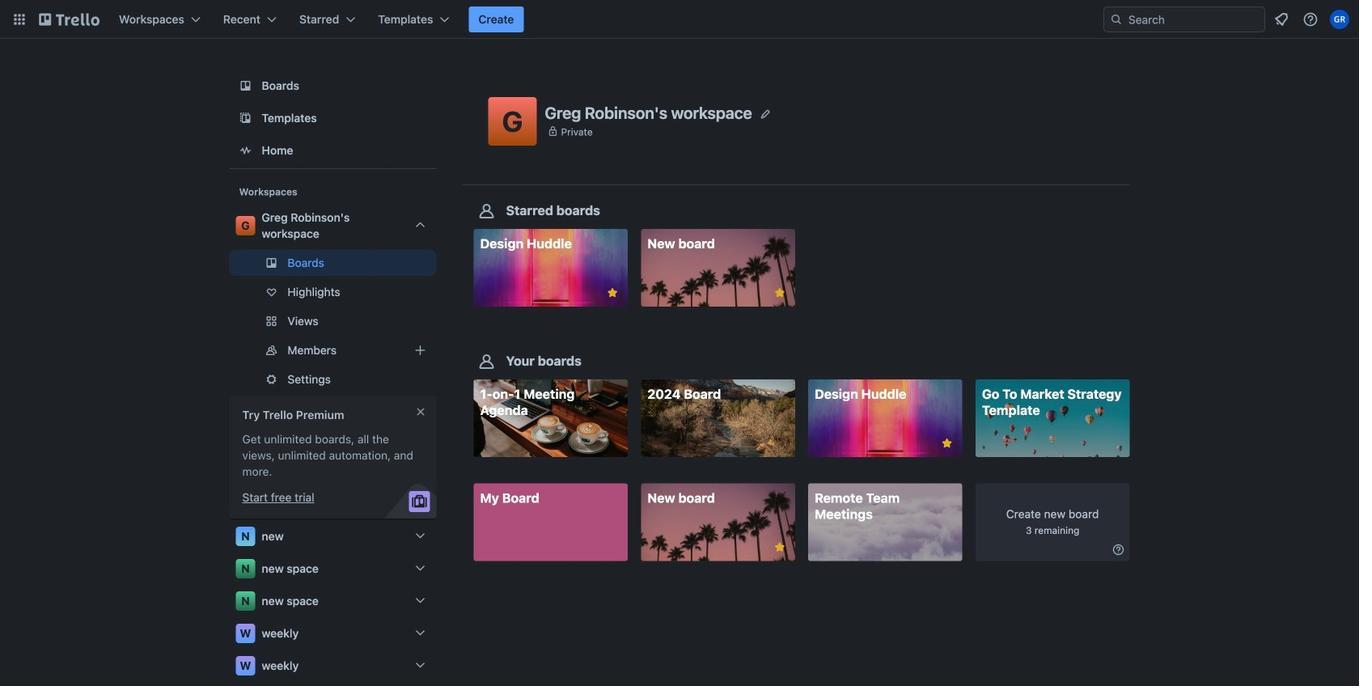 Task type: locate. For each thing, give the bounding box(es) containing it.
search image
[[1110, 13, 1123, 26]]

0 horizontal spatial click to unstar this board. it will be removed from your starred list. image
[[773, 540, 787, 555]]

back to home image
[[39, 6, 100, 32]]

1 horizontal spatial click to unstar this board. it will be removed from your starred list. image
[[773, 286, 787, 300]]

0 horizontal spatial click to unstar this board. it will be removed from your starred list. image
[[605, 286, 620, 300]]

open information menu image
[[1303, 11, 1319, 28]]

click to unstar this board. it will be removed from your starred list. image
[[940, 436, 954, 451], [773, 540, 787, 555]]

click to unstar this board. it will be removed from your starred list. image
[[605, 286, 620, 300], [773, 286, 787, 300]]

0 vertical spatial click to unstar this board. it will be removed from your starred list. image
[[940, 436, 954, 451]]

template board image
[[236, 108, 255, 128]]

add image
[[411, 341, 430, 360]]



Task type: vqa. For each thing, say whether or not it's contained in the screenshot.
Sm "Image" at right bottom
yes



Task type: describe. For each thing, give the bounding box(es) containing it.
home image
[[236, 141, 255, 160]]

Search field
[[1103, 6, 1265, 32]]

board image
[[236, 76, 255, 95]]

greg robinson (gregrobinson96) image
[[1330, 10, 1349, 29]]

2 click to unstar this board. it will be removed from your starred list. image from the left
[[773, 286, 787, 300]]

primary element
[[0, 0, 1359, 39]]

sm image
[[1110, 542, 1127, 558]]

1 vertical spatial click to unstar this board. it will be removed from your starred list. image
[[773, 540, 787, 555]]

1 click to unstar this board. it will be removed from your starred list. image from the left
[[605, 286, 620, 300]]

0 notifications image
[[1272, 10, 1291, 29]]

1 horizontal spatial click to unstar this board. it will be removed from your starred list. image
[[940, 436, 954, 451]]



